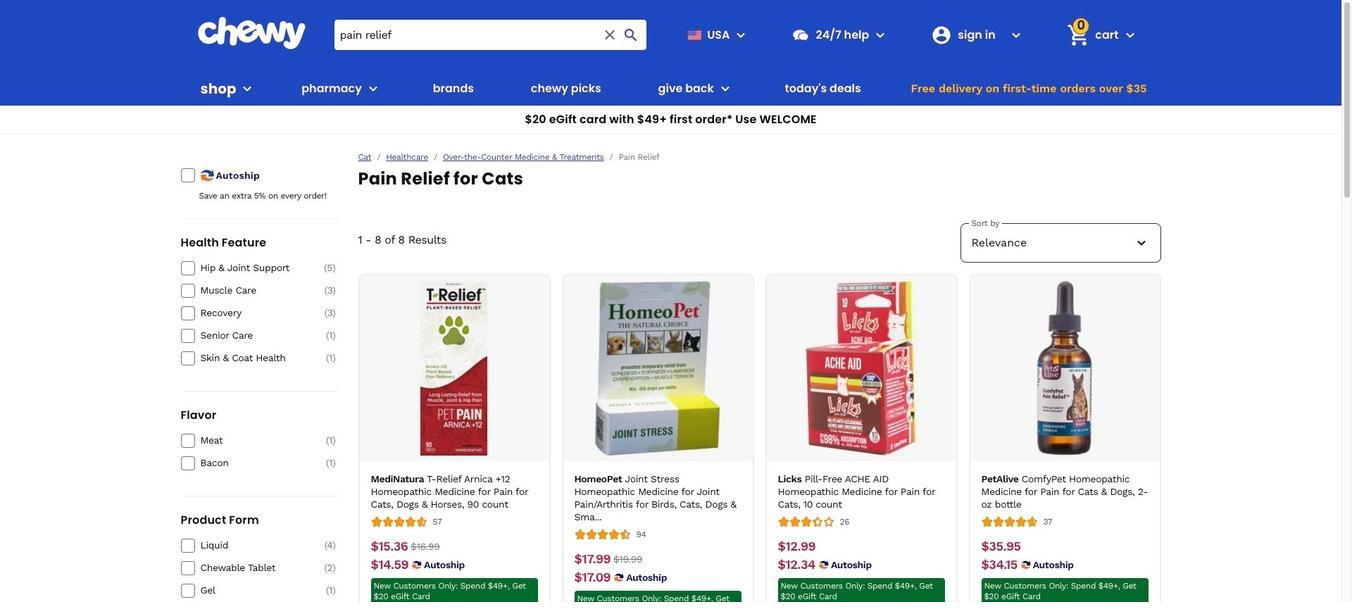 Task type: vqa. For each thing, say whether or not it's contained in the screenshot.
Site banner
yes



Task type: locate. For each thing, give the bounding box(es) containing it.
1 vertical spatial menu image
[[239, 80, 256, 97]]

0 vertical spatial menu image
[[733, 26, 750, 43]]

petalive comfypet homeopathic medicine for pain for cats & dogs, 2-oz bottle image
[[978, 281, 1152, 456]]

licks pill-free ache aid homeopathic medicine for pain for cats, 10 count image
[[774, 281, 949, 456]]

None text field
[[371, 539, 408, 554], [411, 539, 440, 554], [371, 539, 408, 554], [411, 539, 440, 554]]

menu image
[[733, 26, 750, 43], [239, 80, 256, 97]]

medinatura t-relief arnica +12 homeopathic medicine for pain for cats, dogs & horses, 90 count image
[[367, 281, 542, 456]]

menu image up give back menu icon
[[733, 26, 750, 43]]

pharmacy menu image
[[365, 80, 382, 97]]

menu image down 'chewy home' image
[[239, 80, 256, 97]]

1 horizontal spatial menu image
[[733, 26, 750, 43]]

items image
[[1066, 22, 1091, 47]]

None text field
[[778, 539, 816, 554], [982, 539, 1021, 554], [574, 552, 611, 567], [614, 552, 643, 567], [371, 557, 409, 573], [778, 557, 816, 573], [982, 557, 1018, 573], [574, 570, 611, 585], [778, 539, 816, 554], [982, 539, 1021, 554], [574, 552, 611, 567], [614, 552, 643, 567], [371, 557, 409, 573], [778, 557, 816, 573], [982, 557, 1018, 573], [574, 570, 611, 585]]

0 horizontal spatial menu image
[[239, 80, 256, 97]]

homeopet joint stress homeopathic medicine for joint pain/arthritis for birds, cats, dogs & small pets, 450 drops image
[[571, 281, 745, 456]]

site banner
[[0, 0, 1342, 135]]



Task type: describe. For each thing, give the bounding box(es) containing it.
Search text field
[[334, 20, 647, 50]]

help menu image
[[872, 26, 889, 43]]

account menu image
[[1008, 26, 1025, 43]]

submit search image
[[623, 26, 640, 43]]

Product search field
[[334, 20, 647, 50]]

chewy support image
[[792, 26, 810, 44]]

give back menu image
[[717, 80, 734, 97]]

chewy home image
[[197, 17, 306, 49]]

delete search image
[[602, 26, 619, 43]]

cart menu image
[[1122, 26, 1139, 43]]



